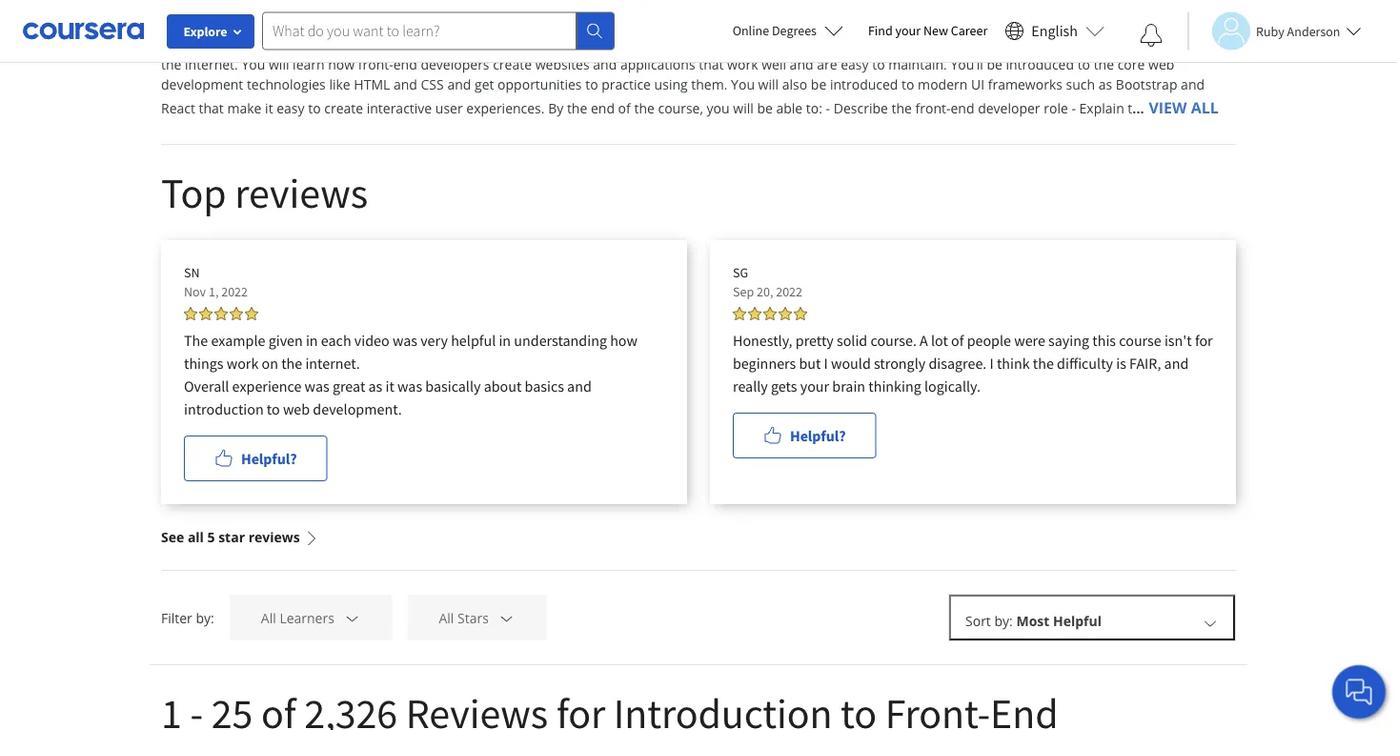 Task type: vqa. For each thing, say whether or not it's contained in the screenshot.
strongly
yes



Task type: locate. For each thing, give the bounding box(es) containing it.
0 horizontal spatial be
[[757, 99, 773, 117]]

the down practice
[[634, 99, 655, 117]]

your
[[896, 22, 921, 39], [801, 377, 830, 396]]

2 vertical spatial be
[[757, 99, 773, 117]]

0 horizontal spatial about
[[347, 35, 383, 53]]

end down day-
[[394, 55, 417, 73]]

2022 right 1,
[[221, 283, 248, 300]]

1 horizontal spatial in
[[499, 331, 511, 350]]

easy right make
[[277, 99, 305, 117]]

it
[[265, 99, 273, 117], [386, 377, 395, 396]]

and
[[700, 35, 723, 53], [976, 35, 1000, 53], [593, 55, 617, 73], [790, 55, 814, 73], [394, 75, 418, 93], [448, 75, 471, 93], [1181, 75, 1205, 93], [1165, 354, 1189, 373], [567, 377, 592, 396]]

basics
[[525, 377, 564, 396]]

technologies down want
[[1074, 35, 1153, 53]]

chevron down image
[[344, 610, 361, 627], [498, 610, 515, 627], [1202, 614, 1219, 631]]

underlying
[[1004, 35, 1070, 53]]

overall
[[184, 377, 229, 396]]

filled star image
[[184, 307, 197, 320], [199, 307, 213, 320], [733, 307, 747, 320]]

ui
[[972, 75, 985, 93]]

end left online
[[699, 15, 723, 33]]

1 horizontal spatial 2022
[[776, 283, 803, 300]]

each
[[321, 331, 351, 350]]

1 horizontal spatial chevron down image
[[498, 610, 515, 627]]

3 filled star image from the left
[[733, 307, 747, 320]]

will
[[287, 35, 308, 53], [269, 55, 289, 73], [759, 75, 779, 93], [733, 99, 754, 117]]

2022 inside the sg sep 20, 2022
[[776, 283, 803, 300]]

first
[[515, 15, 539, 33]]

front- up html
[[358, 55, 394, 73]]

2022 for sn nov 1, 2022
[[221, 283, 248, 300]]

1 vertical spatial learn
[[293, 55, 325, 73]]

i left think
[[990, 354, 994, 373]]

1 2022 from the left
[[221, 283, 248, 300]]

helpful
[[1054, 612, 1102, 630]]

filled star image for the example given in each video was very helpful in understanding how things work on the internet.
[[184, 307, 197, 320]]

to right want
[[1145, 15, 1158, 33]]

that down become
[[1156, 35, 1181, 53]]

of inside "honestly, pretty solid course. a lot of people were saying this course isn't for beginners but i would strongly disagree. i think the difficulty is fair, and really gets your brain thinking logically."
[[952, 331, 964, 350]]

helpful? button down "gets"
[[733, 413, 877, 459]]

and up them.
[[700, 35, 723, 53]]

1 horizontal spatial filled star image
[[199, 307, 213, 320]]

0 horizontal spatial understanding
[[514, 331, 607, 350]]

1 end from the left
[[373, 15, 397, 33]]

1 vertical spatial your
[[801, 377, 830, 396]]

you right if
[[1085, 15, 1108, 33]]

new
[[924, 22, 949, 39]]

career
[[951, 22, 988, 39]]

1 horizontal spatial work
[[728, 55, 758, 73]]

1 vertical spatial be
[[811, 75, 827, 93]]

gets
[[771, 377, 798, 396]]

1 filled star image from the left
[[215, 307, 228, 320]]

the up such
[[1094, 55, 1115, 73]]

by: for sort
[[995, 612, 1013, 630]]

0 horizontal spatial filled star image
[[184, 307, 197, 320]]

all inside all learners button
[[261, 609, 276, 627]]

bootstrap
[[1116, 75, 1178, 93]]

0 horizontal spatial core
[[946, 35, 973, 53]]

None search field
[[262, 12, 615, 50]]

developer up applications at top
[[634, 35, 696, 53]]

internet. up development
[[185, 55, 238, 73]]

2 filled star image from the left
[[199, 307, 213, 320]]

create down like
[[324, 99, 363, 117]]

sn nov 1, 2022
[[184, 264, 248, 300]]

1 horizontal spatial be
[[811, 75, 827, 93]]

1 vertical spatial about
[[484, 377, 522, 396]]

see all 5 star reviews button
[[161, 504, 319, 570]]

0 horizontal spatial course
[[542, 15, 584, 33]]

0 vertical spatial as
[[1099, 75, 1113, 93]]

think
[[997, 354, 1030, 373]]

be down are
[[811, 75, 827, 93]]

the
[[491, 15, 511, 33], [603, 15, 623, 33], [387, 35, 407, 53], [922, 35, 942, 53], [161, 55, 182, 73], [1094, 55, 1115, 73], [567, 99, 588, 117], [634, 99, 655, 117], [892, 99, 912, 117], [281, 354, 302, 373], [1033, 354, 1054, 373]]

0 vertical spatial it
[[265, 99, 273, 117]]

introduced up "describe"
[[830, 75, 899, 93]]

the inside "honestly, pretty solid course. a lot of people were saying this course isn't for beginners but i would strongly disagree. i think the difficulty is fair, and really gets your brain thinking logically."
[[1033, 354, 1054, 373]]

filled star image down 1,
[[199, 307, 213, 320]]

2 horizontal spatial be
[[987, 55, 1003, 73]]

filled star image
[[215, 307, 228, 320], [230, 307, 243, 320], [245, 307, 258, 320], [748, 307, 762, 320], [764, 307, 777, 320], [779, 307, 792, 320], [794, 307, 808, 320]]

1 horizontal spatial it
[[386, 377, 395, 396]]

1 horizontal spatial you
[[1085, 15, 1108, 33]]

0 horizontal spatial your
[[801, 377, 830, 396]]

1 horizontal spatial how
[[610, 331, 638, 350]]

your right find
[[896, 22, 921, 39]]

helpful? button
[[733, 413, 877, 459], [184, 436, 327, 481]]

a
[[943, 15, 950, 33], [1215, 15, 1223, 33], [593, 35, 601, 53], [750, 35, 757, 53]]

0 horizontal spatial i
[[824, 354, 828, 373]]

understanding up basics
[[514, 331, 607, 350]]

0 vertical spatial technologies
[[1074, 35, 1153, 53]]

1 horizontal spatial understanding
[[811, 35, 902, 53]]

1 horizontal spatial introduced
[[1006, 55, 1075, 73]]

0 horizontal spatial internet.
[[185, 55, 238, 73]]

1 vertical spatial reviews
[[249, 528, 300, 546]]

0 horizontal spatial all
[[261, 609, 276, 627]]

1 horizontal spatial by:
[[995, 612, 1013, 630]]

2 2022 from the left
[[776, 283, 803, 300]]

sort by: most helpful
[[966, 612, 1102, 630]]

web inside the example given in each video was very helpful in understanding how things work on the internet. overall experience was great as it was basically about basics and introduction to web development.
[[283, 399, 310, 419]]

as right great on the bottom left of page
[[369, 377, 383, 396]]

you'll
[[951, 55, 984, 73]]

was
[[393, 331, 418, 350], [305, 377, 330, 396], [398, 377, 422, 396]]

0 horizontal spatial end
[[373, 15, 397, 33]]

course
[[542, 15, 584, 33], [884, 15, 926, 33], [1120, 331, 1162, 350]]

css
[[421, 75, 444, 93]]

2022 inside 'sn nov 1, 2022'
[[221, 283, 248, 300]]

1 horizontal spatial that
[[699, 55, 724, 73]]

1 horizontal spatial front-
[[662, 15, 699, 33]]

0 horizontal spatial is
[[930, 15, 939, 33]]

solid
[[837, 331, 868, 350]]

2022 for sg sep 20, 2022
[[776, 283, 803, 300]]

online degrees button
[[718, 10, 859, 51]]

helpful? for the rightmost helpful? button
[[790, 426, 846, 445]]

websites
[[535, 55, 590, 73]]

1 horizontal spatial -
[[1072, 99, 1076, 117]]

to left practice
[[586, 75, 598, 93]]

all inside all stars button
[[439, 609, 454, 627]]

1 vertical spatial as
[[369, 377, 383, 396]]

1 i from the left
[[824, 354, 828, 373]]

0 horizontal spatial 2022
[[221, 283, 248, 300]]

course inside "honestly, pretty solid course. a lot of people were saying this course isn't for beginners but i would strongly disagree. i think the difficulty is fair, and really gets your brain thinking logically."
[[1120, 331, 1162, 350]]

front- down modern
[[916, 99, 951, 117]]

sort
[[966, 612, 991, 630]]

1 horizontal spatial about
[[484, 377, 522, 396]]

0 vertical spatial reviews
[[235, 166, 368, 219]]

of right the lot
[[952, 331, 964, 350]]

explore button
[[167, 14, 255, 49]]

front-
[[335, 15, 373, 33], [662, 15, 699, 33]]

you
[[1085, 15, 1108, 33], [707, 99, 730, 117]]

that down development
[[199, 99, 224, 117]]

introduced down underlying
[[1006, 55, 1075, 73]]

about left basics
[[484, 377, 522, 396]]

want
[[1111, 15, 1142, 33]]

0 horizontal spatial -
[[826, 99, 831, 117]]

chevron down image inside all stars button
[[498, 610, 515, 627]]

was left great on the bottom left of page
[[305, 377, 330, 396]]

all inside welcome to introduction to front-end development, the first course in the meta front-end developer program.    this course is a good place to start if you want to become a web developer. you will learn about the day-to-day responsibilities of a web developer and get a general understanding of the core and underlying technologies that power the internet. you will learn how front-end developers create websites and applications that work well and are easy to maintain.   you'll be introduced to the core web development technologies like html and css and get opportunities to practice using them. you will also be introduced to modern ui frameworks such as bootstrap and react that make it easy to create interactive user experiences.   by the end of the course, you will be able to:  - describe the front-end developer role  - explain t ... view all
[[1191, 97, 1219, 118]]

to:
[[806, 99, 823, 117]]

filled star image down the sep
[[733, 307, 747, 320]]

ruby anderson
[[1257, 22, 1341, 40]]

end down practice
[[591, 99, 615, 117]]

were
[[1015, 331, 1046, 350]]

1 horizontal spatial is
[[1117, 354, 1127, 373]]

and down isn't
[[1165, 354, 1189, 373]]

how inside welcome to introduction to front-end development, the first course in the meta front-end developer program.    this course is a good place to start if you want to become a web developer. you will learn about the day-to-day responsibilities of a web developer and get a general understanding of the core and underlying technologies that power the internet. you will learn how front-end developers create websites and applications that work well and are easy to maintain.   you'll be introduced to the core web development technologies like html and css and get opportunities to practice using them. you will also be introduced to modern ui frameworks such as bootstrap and react that make it easy to create interactive user experiences.   by the end of the course, you will be able to:  - describe the front-end developer role  - explain t ... view all
[[328, 55, 355, 73]]

1 horizontal spatial get
[[727, 35, 746, 53]]

in left each
[[306, 331, 318, 350]]

about up html
[[347, 35, 383, 53]]

1 vertical spatial you
[[707, 99, 730, 117]]

easy
[[841, 55, 869, 73], [277, 99, 305, 117]]

is left good
[[930, 15, 939, 33]]

the
[[184, 331, 208, 350]]

development.
[[313, 399, 402, 419]]

0 horizontal spatial end
[[394, 55, 417, 73]]

a
[[920, 331, 928, 350]]

helpful? down introduction at the bottom of the page
[[241, 449, 297, 468]]

it up development.
[[386, 377, 395, 396]]

react
[[161, 99, 195, 117]]

0 horizontal spatial chevron down image
[[344, 610, 361, 627]]

learn down introduction
[[293, 55, 325, 73]]

1 horizontal spatial end
[[591, 99, 615, 117]]

7 filled star image from the left
[[794, 307, 808, 320]]

how
[[328, 55, 355, 73], [610, 331, 638, 350]]

that up them.
[[699, 55, 724, 73]]

2022 right 20,
[[776, 283, 803, 300]]

by
[[548, 99, 564, 117]]

all
[[188, 528, 204, 546]]

and up the "view all" button
[[1181, 75, 1205, 93]]

front- right meta
[[662, 15, 699, 33]]

i
[[824, 354, 828, 373], [990, 354, 994, 373]]

by: right sort
[[995, 612, 1013, 630]]

1 horizontal spatial developer
[[978, 99, 1041, 117]]

1 filled star image from the left
[[184, 307, 197, 320]]

0 horizontal spatial you
[[707, 99, 730, 117]]

about inside the example given in each video was very helpful in understanding how things work on the internet. overall experience was great as it was basically about basics and introduction to web development.
[[484, 377, 522, 396]]

5
[[207, 528, 215, 546]]

power
[[1185, 35, 1224, 53]]

1 vertical spatial work
[[227, 354, 259, 373]]

you down introduction
[[260, 35, 284, 53]]

0 horizontal spatial how
[[328, 55, 355, 73]]

developer
[[634, 35, 696, 53], [978, 99, 1041, 117]]

by: for filter
[[196, 609, 214, 627]]

to
[[222, 15, 235, 33], [319, 15, 332, 33], [1025, 15, 1038, 33], [1145, 15, 1158, 33], [873, 55, 885, 73], [1078, 55, 1091, 73], [586, 75, 598, 93], [902, 75, 915, 93], [308, 99, 321, 117], [267, 399, 280, 419]]

to down maintain.
[[902, 75, 915, 93]]

your down but
[[801, 377, 830, 396]]

2 filled star image from the left
[[230, 307, 243, 320]]

1 vertical spatial core
[[1118, 55, 1145, 73]]

1 front- from the left
[[335, 15, 373, 33]]

reviews
[[235, 166, 368, 219], [249, 528, 300, 546]]

is left fair,
[[1117, 354, 1127, 373]]

developer.
[[191, 35, 257, 53]]

0 horizontal spatial technologies
[[247, 75, 326, 93]]

1 vertical spatial internet.
[[305, 354, 360, 373]]

all for all stars
[[439, 609, 454, 627]]

0 horizontal spatial front-
[[335, 15, 373, 33]]

difficulty
[[1057, 354, 1114, 373]]

course right first
[[542, 15, 584, 33]]

basically
[[426, 377, 481, 396]]

end down ui
[[951, 99, 975, 117]]

you down them.
[[707, 99, 730, 117]]

find
[[869, 22, 893, 39]]

0 vertical spatial you
[[1085, 15, 1108, 33]]

it right make
[[265, 99, 273, 117]]

- right the to:
[[826, 99, 831, 117]]

1 vertical spatial create
[[324, 99, 363, 117]]

the right on
[[281, 354, 302, 373]]

end
[[394, 55, 417, 73], [591, 99, 615, 117], [951, 99, 975, 117]]

chevron down image inside all learners button
[[344, 610, 361, 627]]

of up websites
[[577, 35, 590, 53]]

2 horizontal spatial filled star image
[[733, 307, 747, 320]]

how inside the example given in each video was very helpful in understanding how things work on the internet. overall experience was great as it was basically about basics and introduction to web development.
[[610, 331, 638, 350]]

1 vertical spatial understanding
[[514, 331, 607, 350]]

practice
[[602, 75, 651, 93]]

to down experience
[[267, 399, 280, 419]]

1 horizontal spatial create
[[493, 55, 532, 73]]

the up development
[[161, 55, 182, 73]]

helpful? down brain at the bottom
[[790, 426, 846, 445]]

you
[[260, 35, 284, 53], [242, 55, 265, 73], [731, 75, 755, 93]]

responsibilities
[[480, 35, 574, 53]]

internet. inside the example given in each video was very helpful in understanding how things work on the internet. overall experience was great as it was basically about basics and introduction to web development.
[[305, 354, 360, 373]]

really
[[733, 377, 768, 396]]

disagree.
[[929, 354, 987, 373]]

0 horizontal spatial helpful?
[[241, 449, 297, 468]]

i right but
[[824, 354, 828, 373]]

day
[[454, 35, 477, 53]]

1 horizontal spatial i
[[990, 354, 994, 373]]

3 filled star image from the left
[[245, 307, 258, 320]]

by: right filter
[[196, 609, 214, 627]]

20,
[[757, 283, 774, 300]]

to down find
[[873, 55, 885, 73]]

place
[[989, 15, 1022, 33]]

all for all learners
[[261, 609, 276, 627]]

2 horizontal spatial all
[[1191, 97, 1219, 118]]

filled star image down nov
[[184, 307, 197, 320]]

0 vertical spatial easy
[[841, 55, 869, 73]]

0 vertical spatial about
[[347, 35, 383, 53]]

work
[[728, 55, 758, 73], [227, 354, 259, 373]]

work down the example
[[227, 354, 259, 373]]

also
[[783, 75, 808, 93]]

logically.
[[925, 377, 981, 396]]

0 horizontal spatial easy
[[277, 99, 305, 117]]

you right them.
[[731, 75, 755, 93]]

and right basics
[[567, 377, 592, 396]]

of down practice
[[618, 99, 631, 117]]

1 - from the left
[[826, 99, 831, 117]]

0 vertical spatial is
[[930, 15, 939, 33]]

1 horizontal spatial helpful? button
[[733, 413, 877, 459]]

learn up like
[[311, 35, 343, 53]]

1 vertical spatial it
[[386, 377, 395, 396]]

1 horizontal spatial end
[[699, 15, 723, 33]]

online degrees
[[733, 22, 817, 39]]

core up bootstrap
[[1118, 55, 1145, 73]]

such
[[1066, 75, 1096, 93]]

web down experience
[[283, 399, 310, 419]]

2 i from the left
[[990, 354, 994, 373]]

developer down frameworks at the right
[[978, 99, 1041, 117]]

2 horizontal spatial chevron down image
[[1202, 614, 1219, 631]]

your inside "honestly, pretty solid course. a lot of people were saying this course isn't for beginners but i would strongly disagree. i think the difficulty is fair, and really gets your brain thinking logically."
[[801, 377, 830, 396]]

find your new career
[[869, 22, 988, 39]]

english
[[1032, 21, 1078, 41]]

0 vertical spatial work
[[728, 55, 758, 73]]

internet. down each
[[305, 354, 360, 373]]

in left meta
[[588, 15, 599, 33]]

course right this
[[884, 15, 926, 33]]

0 vertical spatial helpful?
[[790, 426, 846, 445]]

0 horizontal spatial it
[[265, 99, 273, 117]]

technologies up make
[[247, 75, 326, 93]]

4 filled star image from the left
[[748, 307, 762, 320]]

- right role
[[1072, 99, 1076, 117]]

all stars
[[439, 609, 489, 627]]

saying
[[1049, 331, 1090, 350]]

all right view
[[1191, 97, 1219, 118]]

helpful?
[[790, 426, 846, 445], [241, 449, 297, 468]]

0 horizontal spatial that
[[199, 99, 224, 117]]

create down responsibilities
[[493, 55, 532, 73]]

0 horizontal spatial work
[[227, 354, 259, 373]]

get down developer
[[727, 35, 746, 53]]

that
[[1156, 35, 1181, 53], [699, 55, 724, 73], [199, 99, 224, 117]]

0 horizontal spatial by:
[[196, 609, 214, 627]]

you down developer.
[[242, 55, 265, 73]]

course up fair,
[[1120, 331, 1162, 350]]

be right you'll
[[987, 55, 1003, 73]]

all left the learners
[[261, 609, 276, 627]]

2 horizontal spatial that
[[1156, 35, 1181, 53]]

to right make
[[308, 99, 321, 117]]

2 horizontal spatial in
[[588, 15, 599, 33]]

the left day-
[[387, 35, 407, 53]]

all
[[1191, 97, 1219, 118], [261, 609, 276, 627], [439, 609, 454, 627]]

program.
[[794, 15, 852, 33]]

end left development, at the left of page
[[373, 15, 397, 33]]

chat with us image
[[1344, 677, 1375, 707]]

and up interactive at left
[[394, 75, 418, 93]]

0 vertical spatial core
[[946, 35, 973, 53]]

get up 'experiences.'
[[475, 75, 494, 93]]

1 horizontal spatial as
[[1099, 75, 1113, 93]]

0 vertical spatial understanding
[[811, 35, 902, 53]]

0 vertical spatial be
[[987, 55, 1003, 73]]

make
[[227, 99, 262, 117]]

online
[[733, 22, 770, 39]]

2 front- from the left
[[662, 15, 699, 33]]

0 horizontal spatial as
[[369, 377, 383, 396]]



Task type: describe. For each thing, give the bounding box(es) containing it.
0 vertical spatial developer
[[634, 35, 696, 53]]

was left very at the top of page
[[393, 331, 418, 350]]

is inside "honestly, pretty solid course. a lot of people were saying this course isn't for beginners but i would strongly disagree. i think the difficulty is fair, and really gets your brain thinking logically."
[[1117, 354, 1127, 373]]

the right "describe"
[[892, 99, 912, 117]]

developers
[[421, 55, 490, 73]]

0 horizontal spatial in
[[306, 331, 318, 350]]

1 vertical spatial introduced
[[830, 75, 899, 93]]

about inside welcome to introduction to front-end development, the first course in the meta front-end developer program.    this course is a good place to start if you want to become a web developer. you will learn about the day-to-day responsibilities of a web developer and get a general understanding of the core and underlying technologies that power the internet. you will learn how front-end developers create websites and applications that work well and are easy to maintain.   you'll be introduced to the core web development technologies like html and css and get opportunities to practice using them. you will also be introduced to modern ui frameworks such as bootstrap and react that make it easy to create interactive user experiences.   by the end of the course, you will be able to:  - describe the front-end developer role  - explain t ... view all
[[347, 35, 383, 53]]

them.
[[692, 75, 728, 93]]

the left first
[[491, 15, 511, 33]]

applications
[[621, 55, 696, 73]]

web up bootstrap
[[1149, 55, 1175, 73]]

1 vertical spatial technologies
[[247, 75, 326, 93]]

the up maintain.
[[922, 35, 942, 53]]

and inside the example given in each video was very helpful in understanding how things work on the internet. overall experience was great as it was basically about basics and introduction to web development.
[[567, 377, 592, 396]]

helpful
[[451, 331, 496, 350]]

introduction
[[238, 15, 316, 33]]

0 vertical spatial introduced
[[1006, 55, 1075, 73]]

1 vertical spatial you
[[242, 55, 265, 73]]

day-
[[411, 35, 437, 53]]

thinking
[[869, 377, 922, 396]]

show notifications image
[[1140, 24, 1163, 47]]

pretty
[[796, 331, 834, 350]]

people
[[967, 331, 1012, 350]]

work inside welcome to introduction to front-end development, the first course in the meta front-end developer program.    this course is a good place to start if you want to become a web developer. you will learn about the day-to-day responsibilities of a web developer and get a general understanding of the core and underlying technologies that power the internet. you will learn how front-end developers create websites and applications that work well and are easy to maintain.   you'll be introduced to the core web development technologies like html and css and get opportunities to practice using them. you will also be introduced to modern ui frameworks such as bootstrap and react that make it easy to create interactive user experiences.   by the end of the course, you will be able to:  - describe the front-end developer role  - explain t ... view all
[[728, 55, 758, 73]]

opportunities
[[498, 75, 582, 93]]

interactive
[[367, 99, 432, 117]]

course.
[[871, 331, 917, 350]]

chevron down image for learners
[[344, 610, 361, 627]]

fair,
[[1130, 354, 1162, 373]]

and down place
[[976, 35, 1000, 53]]

and down developers
[[448, 75, 471, 93]]

this
[[855, 15, 881, 33]]

general
[[761, 35, 807, 53]]

0 vertical spatial get
[[727, 35, 746, 53]]

2 vertical spatial you
[[731, 75, 755, 93]]

example
[[211, 331, 265, 350]]

and up also
[[790, 55, 814, 73]]

but
[[799, 354, 821, 373]]

like
[[329, 75, 351, 93]]

sg sep 20, 2022
[[733, 264, 803, 300]]

to up underlying
[[1025, 15, 1038, 33]]

t
[[1128, 99, 1133, 117]]

0 horizontal spatial front-
[[358, 55, 394, 73]]

as inside the example given in each video was very helpful in understanding how things work on the internet. overall experience was great as it was basically about basics and introduction to web development.
[[369, 377, 383, 396]]

the left meta
[[603, 15, 623, 33]]

honestly,
[[733, 331, 793, 350]]

user
[[436, 99, 463, 117]]

as inside welcome to introduction to front-end development, the first course in the meta front-end developer program.    this course is a good place to start if you want to become a web developer. you will learn about the day-to-day responsibilities of a web developer and get a general understanding of the core and underlying technologies that power the internet. you will learn how front-end developers create websites and applications that work well and are easy to maintain.   you'll be introduced to the core web development technologies like html and css and get opportunities to practice using them. you will also be introduced to modern ui frameworks such as bootstrap and react that make it easy to create interactive user experiences.   by the end of the course, you will be able to:  - describe the front-end developer role  - explain t ... view all
[[1099, 75, 1113, 93]]

describe
[[834, 99, 888, 117]]

well
[[762, 55, 787, 73]]

all stars button
[[408, 595, 547, 641]]

1 vertical spatial that
[[699, 55, 724, 73]]

things
[[184, 354, 224, 373]]

stars
[[458, 609, 489, 627]]

0 vertical spatial that
[[1156, 35, 1181, 53]]

0 horizontal spatial helpful? button
[[184, 436, 327, 481]]

it inside welcome to introduction to front-end development, the first course in the meta front-end developer program.    this course is a good place to start if you want to become a web developer. you will learn about the day-to-day responsibilities of a web developer and get a general understanding of the core and underlying technologies that power the internet. you will learn how front-end developers create websites and applications that work well and are easy to maintain.   you'll be introduced to the core web development technologies like html and css and get opportunities to practice using them. you will also be introduced to modern ui frameworks such as bootstrap and react that make it easy to create interactive user experiences.   by the end of the course, you will be able to:  - describe the front-end developer role  - explain t ... view all
[[265, 99, 273, 117]]

development
[[161, 75, 243, 93]]

and up practice
[[593, 55, 617, 73]]

1 horizontal spatial course
[[884, 15, 926, 33]]

all learners
[[261, 609, 335, 627]]

sep
[[733, 283, 754, 300]]

given
[[269, 331, 303, 350]]

...
[[1133, 99, 1145, 117]]

sn
[[184, 264, 200, 281]]

1 horizontal spatial technologies
[[1074, 35, 1153, 53]]

0 vertical spatial you
[[260, 35, 284, 53]]

experience
[[232, 377, 302, 396]]

top
[[161, 166, 227, 219]]

2 - from the left
[[1072, 99, 1076, 117]]

this
[[1093, 331, 1117, 350]]

it inside the example given in each video was very helpful in understanding how things work on the internet. overall experience was great as it was basically about basics and introduction to web development.
[[386, 377, 395, 396]]

ruby
[[1257, 22, 1285, 40]]

1 horizontal spatial your
[[896, 22, 921, 39]]

to-
[[437, 35, 454, 53]]

1 horizontal spatial front-
[[916, 99, 951, 117]]

web down meta
[[604, 35, 630, 53]]

degrees
[[772, 22, 817, 39]]

maintain.
[[889, 55, 947, 73]]

honestly, pretty solid course. a lot of people were saying this course isn't for beginners but i would strongly disagree. i think the difficulty is fair, and really gets your brain thinking logically.
[[733, 331, 1213, 396]]

to up developer.
[[222, 15, 235, 33]]

lot
[[931, 331, 949, 350]]

helpful? for the left helpful? button
[[241, 449, 297, 468]]

6 filled star image from the left
[[779, 307, 792, 320]]

1 horizontal spatial core
[[1118, 55, 1145, 73]]

learners
[[280, 609, 335, 627]]

the example given in each video was very helpful in understanding how things work on the internet. overall experience was great as it was basically about basics and introduction to web development.
[[184, 331, 638, 419]]

html
[[354, 75, 390, 93]]

0 horizontal spatial get
[[475, 75, 494, 93]]

modern
[[918, 75, 968, 93]]

development,
[[400, 15, 487, 33]]

to inside the example given in each video was very helpful in understanding how things work on the internet. overall experience was great as it was basically about basics and introduction to web development.
[[267, 399, 280, 419]]

all learners button
[[230, 595, 392, 641]]

and inside "honestly, pretty solid course. a lot of people were saying this course isn't for beginners but i would strongly disagree. i think the difficulty is fair, and really gets your brain thinking logically."
[[1165, 354, 1189, 373]]

able
[[777, 99, 803, 117]]

the right by
[[567, 99, 588, 117]]

explore
[[184, 23, 227, 40]]

to up such
[[1078, 55, 1091, 73]]

reviews inside button
[[249, 528, 300, 546]]

welcome
[[161, 15, 219, 33]]

internet. inside welcome to introduction to front-end development, the first course in the meta front-end developer program.    this course is a good place to start if you want to become a web developer. you will learn about the day-to-day responsibilities of a web developer and get a general understanding of the core and underlying technologies that power the internet. you will learn how front-end developers create websites and applications that work well and are easy to maintain.   you'll be introduced to the core web development technologies like html and css and get opportunities to practice using them. you will also be introduced to modern ui frameworks such as bootstrap and react that make it easy to create interactive user experiences.   by the end of the course, you will be able to:  - describe the front-end developer role  - explain t ... view all
[[185, 55, 238, 73]]

of up maintain.
[[906, 35, 918, 53]]

2 horizontal spatial end
[[951, 99, 975, 117]]

2 end from the left
[[699, 15, 723, 33]]

see all 5 star reviews
[[161, 528, 300, 546]]

view
[[1149, 97, 1187, 118]]

understanding inside the example given in each video was very helpful in understanding how things work on the internet. overall experience was great as it was basically about basics and introduction to web development.
[[514, 331, 607, 350]]

work inside the example given in each video was very helpful in understanding how things work on the internet. overall experience was great as it was basically about basics and introduction to web development.
[[227, 354, 259, 373]]

5 filled star image from the left
[[764, 307, 777, 320]]

on
[[262, 354, 278, 373]]

welcome to introduction to front-end development, the first course in the meta front-end developer program.    this course is a good place to start if you want to become a web developer. you will learn about the day-to-day responsibilities of a web developer and get a general understanding of the core and underlying technologies that power the internet. you will learn how front-end developers create websites and applications that work well and are easy to maintain.   you'll be introduced to the core web development technologies like html and css and get opportunities to practice using them. you will also be introduced to modern ui frameworks such as bootstrap and react that make it easy to create interactive user experiences.   by the end of the course, you will be able to:  - describe the front-end developer role  - explain t ... view all
[[161, 15, 1224, 118]]

beginners
[[733, 354, 796, 373]]

coursera image
[[23, 15, 144, 46]]

chevron down image for stars
[[498, 610, 515, 627]]

0 vertical spatial create
[[493, 55, 532, 73]]

What do you want to learn? text field
[[262, 12, 577, 50]]

find your new career link
[[859, 19, 998, 43]]

meta
[[627, 15, 658, 33]]

introduction
[[184, 399, 264, 419]]

understanding inside welcome to introduction to front-end development, the first course in the meta front-end developer program.    this course is a good place to start if you want to become a web developer. you will learn about the day-to-day responsibilities of a web developer and get a general understanding of the core and underlying technologies that power the internet. you will learn how front-end developers create websites and applications that work well and are easy to maintain.   you'll be introduced to the core web development technologies like html and css and get opportunities to practice using them. you will also be introduced to modern ui frameworks such as bootstrap and react that make it easy to create interactive user experiences.   by the end of the course, you will be able to:  - describe the front-end developer role  - explain t ... view all
[[811, 35, 902, 53]]

to right introduction
[[319, 15, 332, 33]]

in inside welcome to introduction to front-end development, the first course in the meta front-end developer program.    this course is a good place to start if you want to become a web developer. you will learn about the day-to-day responsibilities of a web developer and get a general understanding of the core and underlying technologies that power the internet. you will learn how front-end developers create websites and applications that work well and are easy to maintain.   you'll be introduced to the core web development technologies like html and css and get opportunities to practice using them. you will also be introduced to modern ui frameworks such as bootstrap and react that make it easy to create interactive user experiences.   by the end of the course, you will be able to:  - describe the front-end developer role  - explain t ... view all
[[588, 15, 599, 33]]

english button
[[998, 0, 1113, 62]]

isn't
[[1165, 331, 1192, 350]]

good
[[954, 15, 985, 33]]

the inside the example given in each video was very helpful in understanding how things work on the internet. overall experience was great as it was basically about basics and introduction to web development.
[[281, 354, 302, 373]]

was left basically on the left bottom of the page
[[398, 377, 422, 396]]

explain
[[1080, 99, 1125, 117]]

0 vertical spatial learn
[[311, 35, 343, 53]]

are
[[817, 55, 838, 73]]

web down welcome
[[161, 35, 187, 53]]

course,
[[658, 99, 703, 117]]

nov
[[184, 283, 206, 300]]

filled star image for honestly, pretty solid course. a lot of people were saying this course isn't for beginners but i would strongly disagree. i think the difficulty is fair, and really gets your brain thinking logically.
[[733, 307, 747, 320]]

is inside welcome to introduction to front-end development, the first course in the meta front-end developer program.    this course is a good place to start if you want to become a web developer. you will learn about the day-to-day responsibilities of a web developer and get a general understanding of the core and underlying technologies that power the internet. you will learn how front-end developers create websites and applications that work well and are easy to maintain.   you'll be introduced to the core web development technologies like html and css and get opportunities to practice using them. you will also be introduced to modern ui frameworks such as bootstrap and react that make it easy to create interactive user experiences.   by the end of the course, you will be able to:  - describe the front-end developer role  - explain t ... view all
[[930, 15, 939, 33]]

become
[[1162, 15, 1212, 33]]

1 vertical spatial easy
[[277, 99, 305, 117]]

developer
[[727, 15, 791, 33]]



